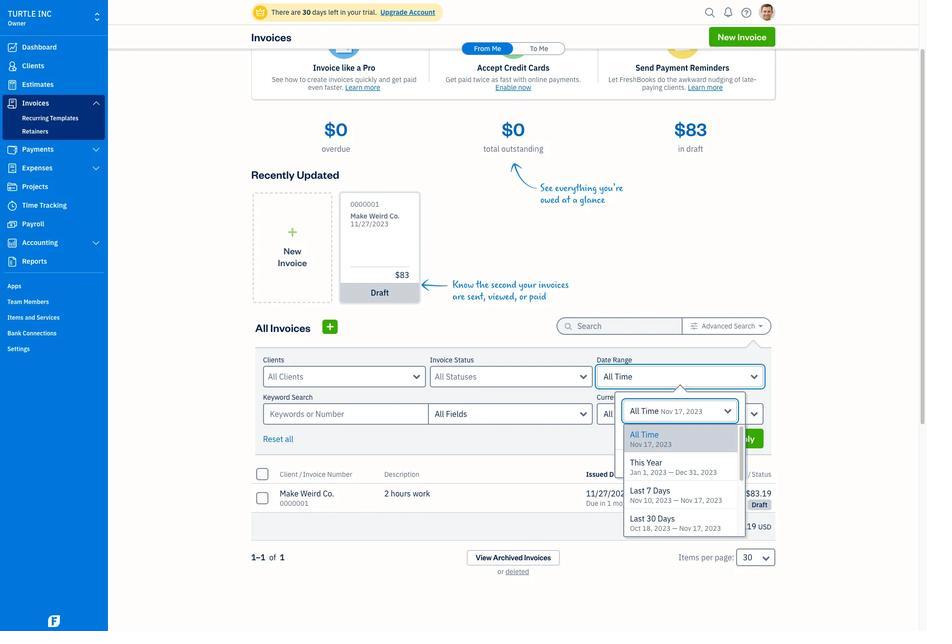 Task type: vqa. For each thing, say whether or not it's contained in the screenshot.
Last Name Name
no



Task type: describe. For each thing, give the bounding box(es) containing it.
see everything you're owed at a glance
[[541, 183, 623, 206]]

2023 up total
[[706, 496, 723, 505]]

inc
[[38, 9, 52, 19]]

1 vertical spatial new invoice
[[278, 245, 307, 268]]

client image
[[6, 61, 18, 71]]

invoices for paid
[[539, 279, 569, 291]]

invoices left 'add invoice' image
[[270, 320, 311, 334]]

dashboard link
[[2, 39, 105, 56]]

nov up last 30 days oct 18, 2023 — nov 17, 2023
[[681, 496, 693, 505]]

credit
[[505, 63, 527, 73]]

everything
[[555, 183, 597, 194]]

chart image
[[6, 238, 18, 248]]

view archived invoices link
[[467, 550, 560, 566]]

last for last 7 days
[[630, 486, 645, 495]]

issued date link
[[586, 470, 632, 479]]

enable
[[496, 83, 517, 92]]

all
[[285, 434, 294, 444]]

let freshbooks do the awkward nudging of late- paying clients.
[[609, 75, 757, 92]]

all for all time
[[604, 372, 613, 382]]

estimates link
[[2, 76, 105, 94]]

reports link
[[2, 253, 105, 271]]

$83 for $83 in draft
[[675, 117, 707, 140]]

members
[[24, 298, 49, 305]]

make inside 0000001 make weird co. 11/27/2023
[[351, 212, 368, 220]]

view
[[476, 553, 492, 562]]

templates
[[50, 114, 79, 122]]

2 / from the left
[[632, 470, 634, 479]]

invoices inside view archived invoices or deleted
[[525, 553, 551, 562]]

tracking
[[40, 201, 67, 210]]

0 vertical spatial a
[[357, 63, 361, 73]]

days for last 7 days
[[653, 486, 671, 495]]

more for send payment reminders
[[707, 83, 723, 92]]

$83.19 usd
[[731, 522, 772, 531]]

co. inside 0000001 make weird co. 11/27/2023
[[390, 212, 400, 220]]

date left the jan
[[610, 470, 625, 479]]

0 horizontal spatial issued date
[[586, 470, 625, 479]]

currencies
[[615, 409, 653, 419]]

in inside $83 in draft
[[678, 144, 685, 154]]

twice
[[473, 75, 490, 84]]

range
[[613, 356, 632, 364]]

trial.
[[363, 8, 377, 17]]

1–1
[[251, 552, 265, 562]]

— inside this year jan 1, 2023 — dec 31, 2023
[[669, 468, 674, 477]]

invoice like a pro image
[[327, 25, 362, 59]]

expenses link
[[2, 160, 105, 177]]

2023 right 31,
[[701, 468, 718, 477]]

0 horizontal spatial new
[[284, 245, 302, 256]]

time inside dropdown button
[[615, 372, 633, 382]]

all time nov 17, 2023 for list box containing all time
[[630, 430, 672, 449]]

due date inside invoice date "option group"
[[705, 431, 738, 440]]

know
[[453, 279, 474, 291]]

add invoice image
[[326, 320, 335, 333]]

1–1 of 1
[[251, 552, 285, 562]]

1 horizontal spatial new invoice
[[718, 31, 767, 42]]

reports
[[22, 257, 47, 266]]

date right 1,
[[649, 470, 664, 479]]

0 horizontal spatial 1
[[280, 552, 285, 562]]

30 inside field
[[743, 552, 753, 562]]

0 horizontal spatial apply
[[705, 458, 729, 469]]

invoice image
[[6, 99, 18, 109]]

how
[[285, 75, 298, 84]]

nov left 10,
[[630, 496, 642, 505]]

learn for a
[[345, 83, 363, 92]]

advanced search
[[702, 322, 756, 330]]

nov inside date range "field"
[[661, 407, 673, 416]]

new invoice link for invoices
[[709, 27, 776, 47]]

search image
[[703, 5, 718, 20]]

0 horizontal spatial 30
[[303, 8, 311, 17]]

31,
[[689, 468, 699, 477]]

chevron large down image for payments
[[92, 146, 101, 154]]

report image
[[6, 257, 18, 267]]

0 horizontal spatial in
[[340, 8, 346, 17]]

payments.
[[549, 75, 581, 84]]

accounting
[[22, 238, 58, 247]]

accept credit cards get paid twice as fast with online payments. enable now
[[446, 63, 581, 92]]

0 horizontal spatial your
[[348, 8, 361, 17]]

to me link
[[514, 43, 565, 55]]

all time nov 17, 2023 for date range "field"
[[630, 406, 703, 416]]

upgrade account link
[[379, 8, 435, 17]]

payment
[[656, 63, 689, 73]]

fast
[[500, 75, 512, 84]]

1 horizontal spatial status
[[752, 470, 772, 479]]

0000001 inside 'make weird co. 0000001'
[[280, 499, 309, 508]]

close image
[[758, 0, 769, 7]]

$0 overdue
[[322, 117, 351, 154]]

projects link
[[2, 178, 105, 196]]

pro
[[363, 63, 376, 73]]

from me
[[474, 44, 502, 53]]

invoice like a pro
[[313, 63, 376, 73]]

0 vertical spatial caretdown image
[[759, 322, 763, 330]]

17, inside last 7 days nov 10, 2023 — nov 17, 2023
[[695, 496, 705, 505]]

2023 inside date range "field"
[[687, 407, 703, 416]]

cancel button for apply button to the top
[[674, 429, 720, 448]]

invoices down there
[[251, 30, 292, 44]]

invoice status
[[430, 356, 474, 364]]

chevron large down image for accounting
[[92, 239, 101, 247]]

1 vertical spatial of
[[269, 552, 276, 562]]

payment image
[[6, 145, 18, 155]]

invoices inside main element
[[22, 99, 49, 108]]

money image
[[6, 220, 18, 229]]

archived
[[493, 553, 523, 562]]

apps
[[7, 282, 21, 290]]

faster.
[[325, 83, 344, 92]]

quickly
[[355, 75, 377, 84]]

or inside know the second your invoices are sent, viewed, or paid
[[520, 291, 527, 302]]

all currencies
[[604, 409, 653, 419]]

upgrade
[[381, 8, 408, 17]]

account
[[409, 8, 435, 17]]

learn more for a
[[345, 83, 380, 92]]

1 horizontal spatial clients
[[263, 356, 285, 364]]

0 horizontal spatial due date
[[635, 470, 664, 479]]

last for last 30 days
[[630, 514, 645, 523]]

2023 right 18,
[[655, 524, 671, 533]]

deleted link
[[506, 567, 529, 576]]

second
[[491, 279, 517, 291]]

now
[[519, 83, 532, 92]]

caretdown image inside issued date link
[[626, 470, 630, 478]]

/ for amount
[[749, 470, 751, 479]]

cancel for cancel button corresponding to apply button to the top
[[683, 433, 711, 444]]

status link
[[752, 470, 772, 479]]

per
[[702, 552, 713, 562]]

0 horizontal spatial status
[[454, 356, 474, 364]]

paying
[[642, 83, 663, 92]]

18,
[[643, 524, 653, 533]]

all time
[[604, 372, 633, 382]]

month
[[613, 499, 633, 508]]

due inside invoice date "option group"
[[705, 431, 719, 440]]

paid inside accept credit cards get paid twice as fast with online payments. enable now
[[458, 75, 472, 84]]

notifications image
[[721, 2, 737, 22]]

17, up year
[[644, 440, 654, 449]]

17, inside last 30 days oct 18, 2023 — nov 17, 2023
[[693, 524, 703, 533]]

team
[[7, 298, 22, 305]]

to
[[300, 75, 306, 84]]

overdue
[[322, 144, 351, 154]]

viewed,
[[488, 291, 517, 302]]

date up amount
[[721, 431, 738, 440]]

recurring templates link
[[4, 112, 103, 124]]

date left range
[[597, 356, 612, 364]]

$83 for $83
[[395, 270, 410, 280]]

work
[[413, 489, 430, 498]]

1 vertical spatial apply button
[[696, 454, 738, 473]]

total
[[707, 522, 725, 531]]

fields
[[446, 409, 467, 419]]

0 vertical spatial are
[[291, 8, 301, 17]]

all inside all time nov 17, 2023
[[630, 430, 640, 440]]

Items per page: field
[[737, 549, 776, 566]]

items and services link
[[2, 310, 105, 325]]

from me link
[[462, 43, 513, 55]]

grand
[[684, 522, 706, 531]]

to me
[[530, 44, 549, 53]]

30 inside last 30 days oct 18, 2023 — nov 17, 2023
[[647, 514, 656, 523]]

reminders
[[690, 63, 730, 73]]

reset all
[[263, 434, 294, 444]]

11/27/2023 inside 0000001 make weird co. 11/27/2023
[[351, 220, 389, 228]]



Task type: locate. For each thing, give the bounding box(es) containing it.
learn more down reminders
[[688, 83, 723, 92]]

0 horizontal spatial issued
[[586, 470, 608, 479]]

0 vertical spatial issued date
[[639, 431, 682, 440]]

clients inside main element
[[22, 61, 44, 70]]

0 vertical spatial 0000001
[[351, 200, 380, 209]]

1 vertical spatial caretdown image
[[626, 470, 630, 478]]

are
[[291, 8, 301, 17], [453, 291, 465, 302]]

draft
[[687, 144, 704, 154], [371, 288, 389, 298], [752, 500, 768, 509]]

0 vertical spatial —
[[669, 468, 674, 477]]

do
[[658, 75, 666, 84]]

learn more
[[345, 83, 380, 92], [688, 83, 723, 92]]

time down currencies
[[642, 430, 659, 440]]

$83.19 left usd
[[731, 522, 757, 531]]

see for see how to create invoices quickly and get paid even faster.
[[272, 75, 283, 84]]

items per page:
[[679, 552, 735, 562]]

0 vertical spatial your
[[348, 8, 361, 17]]

cancel up due date link
[[656, 458, 685, 469]]

and left get at the left
[[379, 75, 390, 84]]

/
[[299, 470, 302, 479], [632, 470, 634, 479], [749, 470, 751, 479]]

3 / from the left
[[749, 470, 751, 479]]

deleted
[[506, 567, 529, 576]]

Keyword Search field
[[428, 403, 593, 425]]

1 horizontal spatial learn more
[[688, 83, 723, 92]]

time inside main element
[[22, 201, 38, 210]]

in inside 11/27/2023 due in 1 month
[[600, 499, 606, 508]]

status up all statuses "search field" on the bottom
[[454, 356, 474, 364]]

your left "trial."
[[348, 8, 361, 17]]

0 horizontal spatial /
[[299, 470, 302, 479]]

0 vertical spatial 1
[[608, 499, 612, 508]]

project image
[[6, 182, 18, 192]]

apps link
[[2, 278, 105, 293]]

All Statuses search field
[[435, 371, 580, 383]]

learn more down pro
[[345, 83, 380, 92]]

learn for reminders
[[688, 83, 706, 92]]

paid inside know the second your invoices are sent, viewed, or paid
[[530, 291, 547, 302]]

2023 right 10,
[[656, 496, 672, 505]]

all time nov 17, 2023
[[630, 406, 703, 416], [630, 430, 672, 449]]

0 horizontal spatial 0000001
[[280, 499, 309, 508]]

all time nov 17, 2023 inside list box
[[630, 430, 672, 449]]

crown image
[[255, 7, 266, 17]]

more
[[364, 83, 380, 92], [707, 83, 723, 92]]

a
[[357, 63, 361, 73], [573, 194, 578, 206]]

1 horizontal spatial paid
[[458, 75, 472, 84]]

0 vertical spatial due
[[705, 431, 719, 440]]

amount
[[722, 470, 747, 479]]

all for all invoices
[[255, 320, 268, 334]]

the right do
[[667, 75, 677, 84]]

$83.19 for $83.19 usd
[[731, 522, 757, 531]]

— inside last 30 days oct 18, 2023 — nov 17, 2023
[[673, 524, 678, 533]]

items down the team
[[7, 314, 24, 321]]

nov up this
[[630, 440, 642, 449]]

turtle
[[8, 9, 36, 19]]

chevron large down image for expenses
[[92, 165, 101, 172]]

1 learn from the left
[[345, 83, 363, 92]]

1 left "month"
[[608, 499, 612, 508]]

1 chevron large down image from the top
[[92, 99, 101, 107]]

bank connections
[[7, 330, 57, 337]]

2 chevron large down image from the top
[[92, 239, 101, 247]]

2023 down year
[[651, 468, 667, 477]]

send payment reminders
[[636, 63, 730, 73]]

17, left total
[[693, 524, 703, 533]]

0 vertical spatial weird
[[369, 212, 388, 220]]

2023 up year
[[656, 440, 672, 449]]

2 all time nov 17, 2023 from the top
[[630, 430, 672, 449]]

apply button right dec
[[696, 454, 738, 473]]

1 last from the top
[[630, 486, 645, 495]]

a left pro
[[357, 63, 361, 73]]

Keyword Search text field
[[263, 403, 428, 425]]

1 horizontal spatial search
[[734, 322, 756, 330]]

recurring templates
[[22, 114, 79, 122]]

date
[[597, 356, 612, 364], [665, 431, 682, 440], [721, 431, 738, 440], [610, 470, 625, 479], [649, 470, 664, 479]]

all time button
[[597, 366, 764, 387]]

/ left 'status' link
[[749, 470, 751, 479]]

freshbooks image
[[46, 615, 62, 627]]

1 vertical spatial make
[[280, 489, 299, 498]]

new invoice down plus image
[[278, 245, 307, 268]]

11/27/2023
[[351, 220, 389, 228], [586, 489, 630, 498]]

time up invoice date "option group"
[[642, 406, 659, 416]]

1 horizontal spatial apply
[[731, 433, 755, 444]]

are down "know"
[[453, 291, 465, 302]]

me right to
[[539, 44, 549, 53]]

new invoice link for know the second your invoices are sent, viewed, or paid
[[253, 192, 332, 303]]

$83.19
[[746, 489, 772, 498], [731, 522, 757, 531]]

items inside items and services link
[[7, 314, 24, 321]]

$0 up overdue
[[325, 117, 348, 140]]

0 vertical spatial new
[[718, 31, 736, 42]]

/ right 'client'
[[299, 470, 302, 479]]

left
[[328, 8, 339, 17]]

1 vertical spatial 0000001
[[280, 499, 309, 508]]

issued date
[[639, 431, 682, 440], [586, 470, 625, 479]]

1 me from the left
[[492, 44, 502, 53]]

0 vertical spatial chevron large down image
[[92, 99, 101, 107]]

invoices up recurring
[[22, 99, 49, 108]]

list box containing all time
[[625, 425, 745, 537]]

draft inside $83 in draft
[[687, 144, 704, 154]]

chevron large down image up 'reports' link
[[92, 239, 101, 247]]

2 chevron large down image from the top
[[92, 146, 101, 154]]

learn more for reminders
[[688, 83, 723, 92]]

due down all currencies dropdown button
[[705, 431, 719, 440]]

0 horizontal spatial learn
[[345, 83, 363, 92]]

issued date inside invoice date "option group"
[[639, 431, 682, 440]]

bank connections link
[[2, 326, 105, 340]]

0 horizontal spatial and
[[25, 314, 35, 321]]

time down range
[[615, 372, 633, 382]]

0 horizontal spatial invoices
[[329, 75, 354, 84]]

days
[[312, 8, 327, 17]]

more down pro
[[364, 83, 380, 92]]

1 vertical spatial 1
[[280, 552, 285, 562]]

2 horizontal spatial due
[[705, 431, 719, 440]]

1 vertical spatial in
[[678, 144, 685, 154]]

invoices up deleted link
[[525, 553, 551, 562]]

1 vertical spatial days
[[658, 514, 675, 523]]

0 vertical spatial all time nov 17, 2023
[[630, 406, 703, 416]]

$83.19 draft
[[746, 489, 772, 509]]

see inside the see everything you're owed at a glance
[[541, 183, 553, 194]]

timer image
[[6, 201, 18, 211]]

description
[[384, 470, 420, 479]]

1 $0 from the left
[[325, 117, 348, 140]]

due date down year
[[635, 470, 664, 479]]

— left dec
[[669, 468, 674, 477]]

all time nov 17, 2023 inside date range "field"
[[630, 406, 703, 416]]

late-
[[743, 75, 757, 84]]

0 vertical spatial draft
[[687, 144, 704, 154]]

main element
[[0, 0, 133, 631]]

1 vertical spatial see
[[541, 183, 553, 194]]

0 horizontal spatial items
[[7, 314, 24, 321]]

0000001 inside 0000001 make weird co. 11/27/2023
[[351, 200, 380, 209]]

issued
[[639, 431, 663, 440], [586, 470, 608, 479]]

and down team members
[[25, 314, 35, 321]]

or
[[520, 291, 527, 302], [498, 567, 504, 576]]

search
[[734, 322, 756, 330], [292, 393, 313, 402]]

weird inside 'make weird co. 0000001'
[[301, 489, 321, 498]]

all for all fields
[[435, 409, 444, 419]]

days for last 30 days
[[658, 514, 675, 523]]

$0 inside $0 total outstanding
[[502, 117, 525, 140]]

1 vertical spatial chevron large down image
[[92, 146, 101, 154]]

team members link
[[2, 294, 105, 309]]

— inside last 7 days nov 10, 2023 — nov 17, 2023
[[674, 496, 679, 505]]

0 horizontal spatial see
[[272, 75, 283, 84]]

me inside 'link'
[[492, 44, 502, 53]]

1 chevron large down image from the top
[[92, 165, 101, 172]]

accounting link
[[2, 234, 105, 252]]

owed
[[541, 194, 560, 206]]

0 horizontal spatial the
[[476, 279, 489, 291]]

projects
[[22, 182, 48, 191]]

to
[[530, 44, 538, 53]]

2 vertical spatial 30
[[743, 552, 753, 562]]

learn right faster.
[[345, 83, 363, 92]]

Date Range field
[[624, 400, 738, 422]]

more down reminders
[[707, 83, 723, 92]]

from
[[474, 44, 490, 53]]

apply up amount
[[705, 458, 729, 469]]

and inside see how to create invoices quickly and get paid even faster.
[[379, 75, 390, 84]]

invoices link
[[2, 95, 105, 112]]

2 horizontal spatial paid
[[530, 291, 547, 302]]

estimate image
[[6, 80, 18, 90]]

last
[[630, 486, 645, 495], [630, 514, 645, 523]]

7
[[647, 486, 652, 495]]

clients
[[22, 61, 44, 70], [263, 356, 285, 364]]

me for from me
[[492, 44, 502, 53]]

new invoice down go to help icon
[[718, 31, 767, 42]]

caretdown image left the jan
[[626, 470, 630, 478]]

1 learn more from the left
[[345, 83, 380, 92]]

1 vertical spatial and
[[25, 314, 35, 321]]

plus image
[[287, 227, 298, 237]]

status
[[454, 356, 474, 364], [752, 470, 772, 479]]

or down archived
[[498, 567, 504, 576]]

items for items per page:
[[679, 552, 700, 562]]

accept credit cards image
[[496, 25, 531, 59]]

0 horizontal spatial caretdown image
[[626, 470, 630, 478]]

items and services
[[7, 314, 60, 321]]

2 learn more from the left
[[688, 83, 723, 92]]

caretdown image
[[759, 322, 763, 330], [626, 470, 630, 478]]

chevron large down image
[[92, 99, 101, 107], [92, 146, 101, 154]]

make weird co. 0000001
[[280, 489, 334, 508]]

me
[[492, 44, 502, 53], [539, 44, 549, 53]]

see for see everything you're owed at a glance
[[541, 183, 553, 194]]

chevron large down image for invoices
[[92, 99, 101, 107]]

2023 up per
[[705, 524, 722, 533]]

weird inside 0000001 make weird co. 11/27/2023
[[369, 212, 388, 220]]

0 vertical spatial chevron large down image
[[92, 165, 101, 172]]

search inside dropdown button
[[734, 322, 756, 330]]

1 vertical spatial 30
[[647, 514, 656, 523]]

chevron large down image up recurring templates link
[[92, 99, 101, 107]]

of inside let freshbooks do the awkward nudging of late- paying clients.
[[735, 75, 741, 84]]

1,
[[643, 468, 649, 477]]

2 learn from the left
[[688, 83, 706, 92]]

issued up 11/27/2023 due in 1 month
[[586, 470, 608, 479]]

1 vertical spatial clients
[[263, 356, 285, 364]]

1 horizontal spatial in
[[600, 499, 606, 508]]

this year jan 1, 2023 — dec 31, 2023
[[630, 458, 718, 477]]

the inside know the second your invoices are sent, viewed, or paid
[[476, 279, 489, 291]]

17, up grand total
[[695, 496, 705, 505]]

see
[[272, 75, 283, 84], [541, 183, 553, 194]]

co. inside 'make weird co. 0000001'
[[323, 489, 334, 498]]

last inside last 7 days nov 10, 2023 — nov 17, 2023
[[630, 486, 645, 495]]

— up last 30 days oct 18, 2023 — nov 17, 2023
[[674, 496, 679, 505]]

nov left total
[[680, 524, 692, 533]]

number
[[327, 470, 352, 479]]

status up $83.19 draft
[[752, 470, 772, 479]]

0000001 make weird co. 11/27/2023
[[351, 200, 400, 228]]

0 vertical spatial $83
[[675, 117, 707, 140]]

expense image
[[6, 164, 18, 173]]

me for to me
[[539, 44, 549, 53]]

1 vertical spatial a
[[573, 194, 578, 206]]

2 vertical spatial —
[[673, 524, 678, 533]]

30 left days
[[303, 8, 311, 17]]

dashboard image
[[6, 43, 18, 53]]

0 vertical spatial of
[[735, 75, 741, 84]]

2 horizontal spatial /
[[749, 470, 751, 479]]

30 up 18,
[[647, 514, 656, 523]]

last left 7
[[630, 486, 645, 495]]

search for keyword search
[[292, 393, 313, 402]]

issued date up year
[[639, 431, 682, 440]]

1 vertical spatial search
[[292, 393, 313, 402]]

1 / from the left
[[299, 470, 302, 479]]

as
[[492, 75, 499, 84]]

see left how
[[272, 75, 283, 84]]

1 more from the left
[[364, 83, 380, 92]]

view archived invoices or deleted
[[476, 553, 551, 576]]

me right from
[[492, 44, 502, 53]]

0 vertical spatial or
[[520, 291, 527, 302]]

clients up estimates
[[22, 61, 44, 70]]

$0 for $0 overdue
[[325, 117, 348, 140]]

/ for client
[[299, 470, 302, 479]]

2 horizontal spatial 30
[[743, 552, 753, 562]]

1 vertical spatial due date
[[635, 470, 664, 479]]

1 vertical spatial co.
[[323, 489, 334, 498]]

1 horizontal spatial 1
[[608, 499, 612, 508]]

0 vertical spatial items
[[7, 314, 24, 321]]

time inside date range "field"
[[642, 406, 659, 416]]

and inside main element
[[25, 314, 35, 321]]

there are 30 days left in your trial. upgrade account
[[272, 8, 435, 17]]

caretdown image right advanced search
[[759, 322, 763, 330]]

are right there
[[291, 8, 301, 17]]

paid right viewed, in the right of the page
[[530, 291, 547, 302]]

1 vertical spatial last
[[630, 514, 645, 523]]

$0 inside $0 overdue
[[325, 117, 348, 140]]

make inside 'make weird co. 0000001'
[[280, 489, 299, 498]]

1 right the 1–1
[[280, 552, 285, 562]]

chevron large down image
[[92, 165, 101, 172], [92, 239, 101, 247]]

last inside last 30 days oct 18, 2023 — nov 17, 2023
[[630, 514, 645, 523]]

1 horizontal spatial me
[[539, 44, 549, 53]]

1 inside 11/27/2023 due in 1 month
[[608, 499, 612, 508]]

$83.19 for $83.19 draft
[[746, 489, 772, 498]]

all time nov 17, 2023 up year
[[630, 430, 672, 449]]

settings image
[[691, 322, 699, 330]]

1 horizontal spatial a
[[573, 194, 578, 206]]

chevron large down image inside expenses link
[[92, 165, 101, 172]]

1 vertical spatial new invoice link
[[253, 192, 332, 303]]

client / invoice number
[[280, 470, 352, 479]]

issued inside invoice date "option group"
[[639, 431, 663, 440]]

All Clients search field
[[268, 371, 413, 383]]

see inside see how to create invoices quickly and get paid even faster.
[[272, 75, 283, 84]]

grand total
[[684, 522, 725, 531]]

invoices for even
[[329, 75, 354, 84]]

or inside view archived invoices or deleted
[[498, 567, 504, 576]]

this
[[630, 458, 645, 467]]

time inside list box
[[642, 430, 659, 440]]

0 horizontal spatial of
[[269, 552, 276, 562]]

see up "owed"
[[541, 183, 553, 194]]

/ down this
[[632, 470, 634, 479]]

jan
[[630, 468, 642, 477]]

your right second
[[519, 279, 537, 291]]

connections
[[23, 330, 57, 337]]

are inside know the second your invoices are sent, viewed, or paid
[[453, 291, 465, 302]]

your inside know the second your invoices are sent, viewed, or paid
[[519, 279, 537, 291]]

days inside last 30 days oct 18, 2023 — nov 17, 2023
[[658, 514, 675, 523]]

1 horizontal spatial or
[[520, 291, 527, 302]]

all invoices
[[255, 320, 311, 334]]

$83.19 down 'status' link
[[746, 489, 772, 498]]

0 vertical spatial status
[[454, 356, 474, 364]]

1 horizontal spatial your
[[519, 279, 537, 291]]

all inside date range "field"
[[630, 406, 640, 416]]

1 horizontal spatial items
[[679, 552, 700, 562]]

of right the 1–1
[[269, 552, 276, 562]]

in
[[340, 8, 346, 17], [678, 144, 685, 154], [600, 499, 606, 508]]

invoices inside know the second your invoices are sent, viewed, or paid
[[539, 279, 569, 291]]

items for items and services
[[7, 314, 24, 321]]

the
[[667, 75, 677, 84], [476, 279, 489, 291]]

issued up year
[[639, 431, 663, 440]]

nov inside last 30 days oct 18, 2023 — nov 17, 2023
[[680, 524, 692, 533]]

2 vertical spatial draft
[[752, 500, 768, 509]]

1 horizontal spatial see
[[541, 183, 553, 194]]

page:
[[715, 552, 735, 562]]

last 7 days nov 10, 2023 — nov 17, 2023
[[630, 486, 723, 505]]

last 30 days oct 18, 2023 — nov 17, 2023
[[630, 514, 722, 533]]

chevron large down image down payments link
[[92, 165, 101, 172]]

0 horizontal spatial a
[[357, 63, 361, 73]]

advanced search button
[[683, 318, 771, 334]]

due inside 11/27/2023 due in 1 month
[[586, 499, 599, 508]]

invoices inside see how to create invoices quickly and get paid even faster.
[[329, 75, 354, 84]]

cancel for bottom apply button cancel button
[[656, 458, 685, 469]]

30 right "page:"
[[743, 552, 753, 562]]

nov up invoice date "option group"
[[661, 407, 673, 416]]

0 vertical spatial days
[[653, 486, 671, 495]]

currency
[[597, 393, 625, 402]]

1 horizontal spatial are
[[453, 291, 465, 302]]

days inside last 7 days nov 10, 2023 — nov 17, 2023
[[653, 486, 671, 495]]

0 horizontal spatial learn more
[[345, 83, 380, 92]]

1 vertical spatial apply
[[705, 458, 729, 469]]

invoice
[[738, 31, 767, 42], [313, 63, 340, 73], [278, 257, 307, 268], [430, 356, 453, 364], [303, 470, 326, 479]]

search for advanced search
[[734, 322, 756, 330]]

amount / status
[[722, 470, 772, 479]]

days right 7
[[653, 486, 671, 495]]

time right timer image
[[22, 201, 38, 210]]

0 vertical spatial 11/27/2023
[[351, 220, 389, 228]]

retainers link
[[4, 126, 103, 137]]

17, inside date range "field"
[[675, 407, 685, 416]]

invoice date option group
[[624, 422, 738, 441]]

date range
[[597, 356, 632, 364]]

new down plus image
[[284, 245, 302, 256]]

0 vertical spatial make
[[351, 212, 368, 220]]

0 vertical spatial issued
[[639, 431, 663, 440]]

— for last 7 days
[[674, 496, 679, 505]]

0 vertical spatial new invoice
[[718, 31, 767, 42]]

total
[[484, 144, 500, 154]]

1 vertical spatial due
[[635, 470, 648, 479]]

0 horizontal spatial are
[[291, 8, 301, 17]]

2 last from the top
[[630, 514, 645, 523]]

chevron large down image inside accounting link
[[92, 239, 101, 247]]

a inside the see everything you're owed at a glance
[[573, 194, 578, 206]]

0 vertical spatial co.
[[390, 212, 400, 220]]

1 horizontal spatial and
[[379, 75, 390, 84]]

1 vertical spatial or
[[498, 567, 504, 576]]

new down the notifications image
[[718, 31, 736, 42]]

1 horizontal spatial 11/27/2023
[[586, 489, 630, 498]]

11/27/2023 inside 11/27/2023 due in 1 month
[[586, 489, 630, 498]]

more for invoice like a pro
[[364, 83, 380, 92]]

glance
[[580, 194, 605, 206]]

0 vertical spatial apply button
[[722, 429, 764, 448]]

$0
[[325, 117, 348, 140], [502, 117, 525, 140]]

$0 for $0 total outstanding
[[502, 117, 525, 140]]

list box
[[625, 425, 745, 537]]

cancel
[[683, 433, 711, 444], [656, 458, 685, 469]]

reset
[[263, 434, 283, 444]]

paid right get at the left
[[404, 75, 417, 84]]

— left the 'grand'
[[673, 524, 678, 533]]

1 vertical spatial $83
[[395, 270, 410, 280]]

let
[[609, 75, 618, 84]]

or right viewed, in the right of the page
[[520, 291, 527, 302]]

2 vertical spatial in
[[600, 499, 606, 508]]

learn right 'clients.'
[[688, 83, 706, 92]]

clients down all invoices
[[263, 356, 285, 364]]

the inside let freshbooks do the awkward nudging of late- paying clients.
[[667, 75, 677, 84]]

with
[[514, 75, 527, 84]]

date down all currencies dropdown button
[[665, 431, 682, 440]]

get
[[446, 75, 457, 84]]

Search text field
[[578, 318, 666, 334]]

send payment reminders image
[[666, 25, 700, 59]]

1 vertical spatial all time nov 17, 2023
[[630, 430, 672, 449]]

search right advanced
[[734, 322, 756, 330]]

0 vertical spatial $83.19
[[746, 489, 772, 498]]

1 all time nov 17, 2023 from the top
[[630, 406, 703, 416]]

issued date up 11/27/2023 due in 1 month
[[586, 470, 625, 479]]

2 me from the left
[[539, 44, 549, 53]]

1 vertical spatial —
[[674, 496, 679, 505]]

due date up amount
[[705, 431, 738, 440]]

send
[[636, 63, 655, 73]]

0 vertical spatial new invoice link
[[709, 27, 776, 47]]

keyword search
[[263, 393, 313, 402]]

paid inside see how to create invoices quickly and get paid even faster.
[[404, 75, 417, 84]]

all for all currencies
[[604, 409, 613, 419]]

0 horizontal spatial more
[[364, 83, 380, 92]]

cancel button for bottom apply button
[[648, 454, 694, 473]]

2 more from the left
[[707, 83, 723, 92]]

2023 up invoice date "option group"
[[687, 407, 703, 416]]

time tracking
[[22, 201, 67, 210]]

due date
[[705, 431, 738, 440], [635, 470, 664, 479]]

get
[[392, 75, 402, 84]]

2 horizontal spatial draft
[[752, 500, 768, 509]]

draft inside $83.19 draft
[[752, 500, 768, 509]]

year
[[647, 458, 663, 467]]

of left late-
[[735, 75, 741, 84]]

— for last 30 days
[[673, 524, 678, 533]]

1 horizontal spatial 0000001
[[351, 200, 380, 209]]

apply button up amount / status
[[722, 429, 764, 448]]

0 vertical spatial cancel
[[683, 433, 711, 444]]

1 vertical spatial issued
[[586, 470, 608, 479]]

2 $0 from the left
[[502, 117, 525, 140]]

1 horizontal spatial new
[[718, 31, 736, 42]]

chevron large down image down retainers link
[[92, 146, 101, 154]]

the up sent,
[[476, 279, 489, 291]]

chevron large down image inside invoices link
[[92, 99, 101, 107]]

1 vertical spatial new
[[284, 245, 302, 256]]

all currencies button
[[597, 403, 764, 425]]

0 horizontal spatial new invoice link
[[253, 192, 332, 303]]

all inside 'field'
[[435, 409, 444, 419]]

go to help image
[[739, 5, 755, 20]]

1 vertical spatial chevron large down image
[[92, 239, 101, 247]]

1 vertical spatial draft
[[371, 288, 389, 298]]

items left per
[[679, 552, 700, 562]]

last up oct
[[630, 514, 645, 523]]

due down this
[[635, 470, 648, 479]]

0 vertical spatial apply
[[731, 433, 755, 444]]



